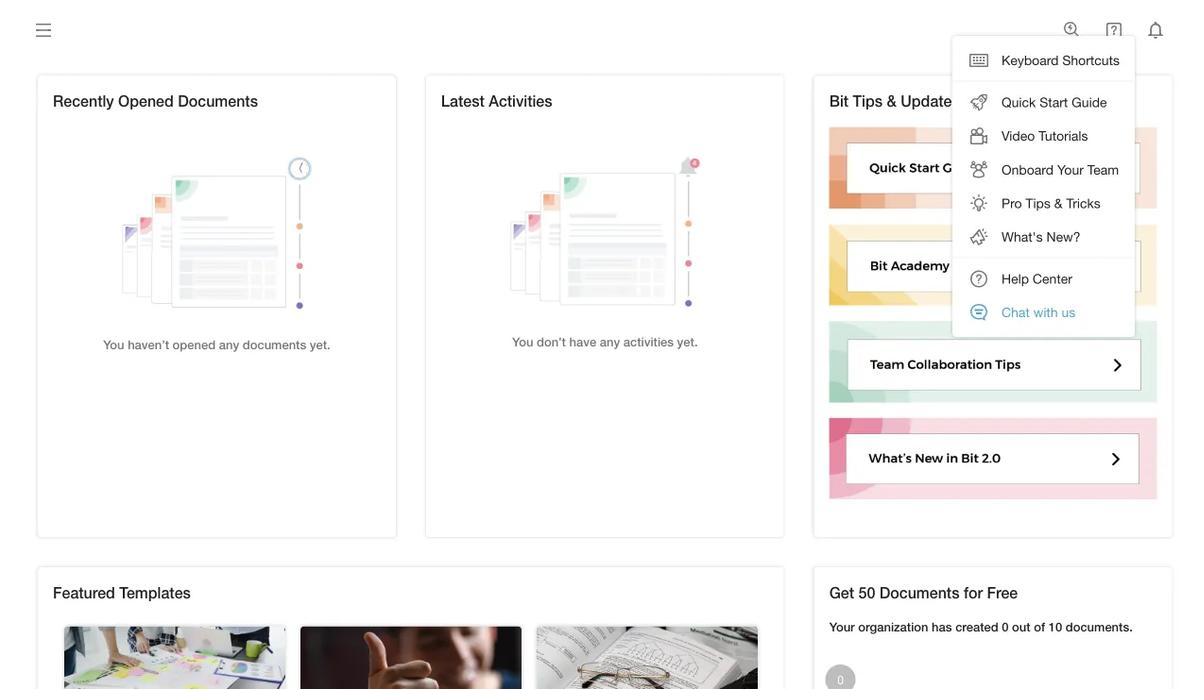 Task type: describe. For each thing, give the bounding box(es) containing it.
latest activities
[[441, 92, 552, 110]]

documents
[[243, 338, 306, 352]]

what's
[[1002, 229, 1043, 245]]

keyboard shortcuts
[[1002, 52, 1120, 68]]

get
[[829, 585, 854, 603]]

10
[[1049, 620, 1062, 635]]

yet. for recently opened documents
[[310, 338, 330, 352]]

onboard your team button
[[952, 153, 1135, 187]]

keyboard shortcuts button
[[952, 43, 1135, 77]]

get 50 documents for free
[[829, 585, 1018, 603]]

your inside button
[[1057, 162, 1084, 177]]

0
[[1002, 620, 1009, 635]]

has
[[932, 620, 952, 635]]

you haven't opened any documents yet.
[[103, 338, 330, 352]]

quick
[[1002, 95, 1036, 110]]

0 horizontal spatial your
[[829, 620, 855, 635]]

activities
[[623, 335, 674, 350]]

any for latest activities
[[600, 335, 620, 350]]

center
[[1033, 271, 1072, 287]]

updates
[[901, 92, 960, 110]]

templates
[[119, 585, 191, 603]]

quick start guide
[[1002, 95, 1107, 110]]

haven't
[[128, 338, 169, 352]]

onboard your team
[[1002, 162, 1119, 177]]

with
[[1033, 305, 1058, 320]]

opened
[[118, 92, 174, 110]]

documents.
[[1066, 620, 1133, 635]]

yet. for latest activities
[[677, 335, 698, 350]]

help center button
[[952, 262, 1135, 296]]

tutorials
[[1039, 128, 1088, 144]]

pro tips & tricks button
[[952, 187, 1135, 220]]

tips for bit
[[853, 92, 883, 110]]

keyboard
[[1002, 52, 1059, 68]]

start
[[1040, 95, 1068, 110]]

chat
[[1002, 305, 1030, 320]]

featured
[[53, 585, 115, 603]]

of
[[1034, 620, 1045, 635]]

what's new?
[[1002, 229, 1080, 245]]

🎓thesis image
[[537, 627, 758, 690]]

bit
[[829, 92, 849, 110]]

out
[[1012, 620, 1031, 635]]

quick start guide button
[[952, 86, 1135, 119]]

50
[[858, 585, 875, 603]]

pro
[[1002, 195, 1022, 211]]

onboard
[[1002, 162, 1054, 177]]

you for opened
[[103, 338, 124, 352]]

us
[[1062, 305, 1076, 320]]

you don't have any activities yet.
[[512, 335, 698, 350]]

bit tips & updates
[[829, 92, 960, 110]]

any for recently opened documents
[[219, 338, 239, 352]]

help
[[1002, 271, 1029, 287]]

have
[[569, 335, 596, 350]]



Task type: locate. For each thing, give the bounding box(es) containing it.
you left don't at the left
[[512, 335, 533, 350]]

& for tricks
[[1054, 195, 1063, 211]]

for
[[964, 585, 983, 603]]

1 vertical spatial &
[[1054, 195, 1063, 211]]

0 horizontal spatial tips
[[853, 92, 883, 110]]

1 horizontal spatial any
[[600, 335, 620, 350]]

tips
[[853, 92, 883, 110], [1026, 195, 1051, 211]]

tips for pro
[[1026, 195, 1051, 211]]

video
[[1002, 128, 1035, 144]]

chat with us
[[1002, 305, 1076, 320]]

1 horizontal spatial &
[[1054, 195, 1063, 211]]

1 horizontal spatial yet.
[[677, 335, 698, 350]]

you for activities
[[512, 335, 533, 350]]

chat with us button
[[952, 296, 1135, 330]]

recently
[[53, 92, 114, 110]]

latest
[[441, 92, 485, 110]]

featured templates
[[53, 585, 191, 603]]

📞 customer satisfaction survey image
[[300, 627, 521, 690]]

0 vertical spatial tips
[[853, 92, 883, 110]]

activities
[[489, 92, 552, 110]]

video tutorials
[[1002, 128, 1088, 144]]

yet. right activities
[[677, 335, 698, 350]]

video tutorials button
[[952, 119, 1135, 153]]

new?
[[1046, 229, 1080, 245]]

your organization has created 0 out of 10 documents.
[[829, 620, 1133, 635]]

yet. right documents
[[310, 338, 330, 352]]

& left the tricks
[[1054, 195, 1063, 211]]

you
[[512, 335, 533, 350], [103, 338, 124, 352]]

0 vertical spatial documents
[[178, 92, 258, 110]]

0 vertical spatial &
[[887, 92, 897, 110]]

0 horizontal spatial &
[[887, 92, 897, 110]]

your
[[1057, 162, 1084, 177], [829, 620, 855, 635]]

documents for opened
[[178, 92, 258, 110]]

what's new? button
[[952, 220, 1135, 254]]

tricks
[[1066, 195, 1101, 211]]

documents for 50
[[879, 585, 960, 603]]

& left updates
[[887, 92, 897, 110]]

help center
[[1002, 271, 1072, 287]]

your left team
[[1057, 162, 1084, 177]]

any
[[600, 335, 620, 350], [219, 338, 239, 352]]

created
[[955, 620, 998, 635]]

tips inside button
[[1026, 195, 1051, 211]]

1 horizontal spatial documents
[[879, 585, 960, 603]]

1 vertical spatial documents
[[879, 585, 960, 603]]

yet.
[[677, 335, 698, 350], [310, 338, 330, 352]]

tips right bit
[[853, 92, 883, 110]]

1 horizontal spatial your
[[1057, 162, 1084, 177]]

team
[[1087, 162, 1119, 177]]

0 vertical spatial your
[[1057, 162, 1084, 177]]

opened
[[173, 338, 216, 352]]

1 vertical spatial tips
[[1026, 195, 1051, 211]]

any right have
[[600, 335, 620, 350]]

free
[[987, 585, 1018, 603]]

tips right pro
[[1026, 195, 1051, 211]]

documents right opened
[[178, 92, 258, 110]]

& for updates
[[887, 92, 897, 110]]

& inside button
[[1054, 195, 1063, 211]]

pro tips & tricks
[[1002, 195, 1101, 211]]

1 horizontal spatial tips
[[1026, 195, 1051, 211]]

recently opened documents
[[53, 92, 258, 110]]

1 vertical spatial your
[[829, 620, 855, 635]]

1 horizontal spatial you
[[512, 335, 533, 350]]

0 horizontal spatial you
[[103, 338, 124, 352]]

guide
[[1072, 95, 1107, 110]]

your down the get
[[829, 620, 855, 635]]

you left haven't
[[103, 338, 124, 352]]

0 horizontal spatial documents
[[178, 92, 258, 110]]

any right opened
[[219, 338, 239, 352]]

👩🏻💻transition plan template image
[[64, 627, 285, 690]]

&
[[887, 92, 897, 110], [1054, 195, 1063, 211]]

documents
[[178, 92, 258, 110], [879, 585, 960, 603]]

organization
[[858, 620, 928, 635]]

shortcuts
[[1062, 52, 1120, 68]]

don't
[[537, 335, 566, 350]]

0 horizontal spatial any
[[219, 338, 239, 352]]

0 horizontal spatial yet.
[[310, 338, 330, 352]]

documents up the has
[[879, 585, 960, 603]]



Task type: vqa. For each thing, say whether or not it's contained in the screenshot.
the What's New?
yes



